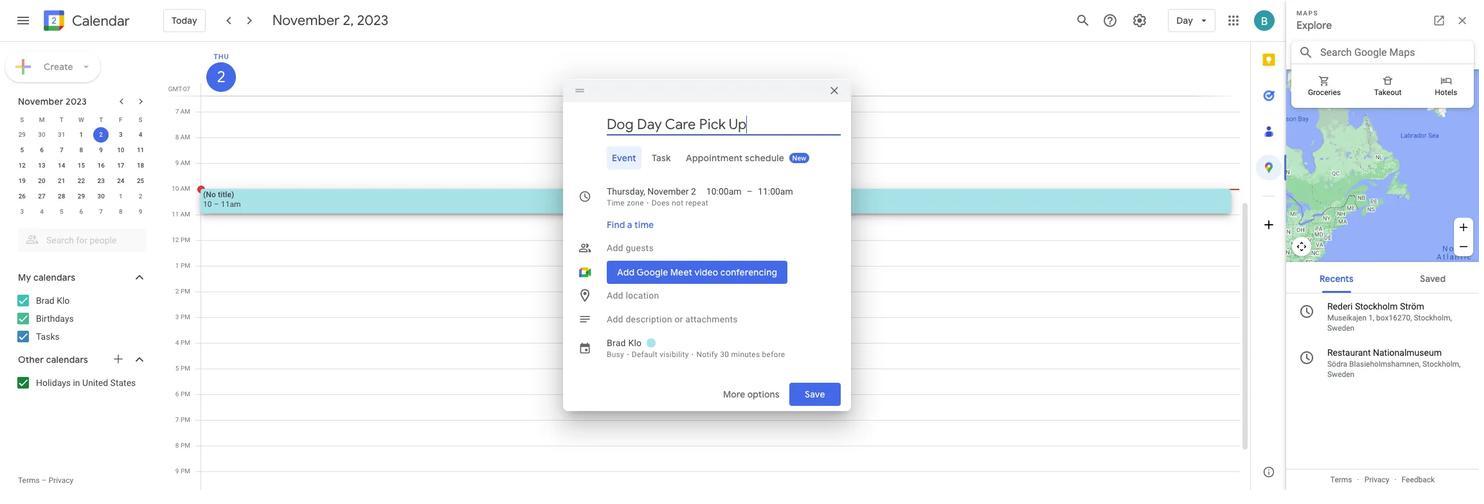Task type: describe. For each thing, give the bounding box(es) containing it.
7 down october 31 element
[[60, 147, 63, 154]]

holidays
[[36, 378, 71, 388]]

27 element
[[34, 189, 50, 204]]

before
[[762, 350, 785, 359]]

birthdays
[[36, 314, 74, 324]]

11am
[[221, 200, 241, 209]]

12 pm
[[172, 237, 190, 244]]

2, today element
[[93, 127, 109, 143]]

tab list containing event
[[573, 147, 841, 170]]

2 for the december 2 element
[[139, 193, 142, 200]]

– for 11:00am
[[747, 186, 753, 197]]

6 pm
[[175, 391, 190, 398]]

pm for 6 pm
[[181, 391, 190, 398]]

location
[[626, 291, 659, 301]]

other calendars button
[[3, 350, 159, 370]]

in
[[73, 378, 80, 388]]

23 element
[[93, 174, 109, 189]]

18
[[137, 162, 144, 169]]

row containing 19
[[12, 174, 150, 189]]

5 pm
[[175, 365, 190, 372]]

1 horizontal spatial brad
[[607, 338, 626, 348]]

terms link
[[18, 476, 40, 485]]

find a time
[[607, 219, 654, 231]]

0 vertical spatial 5
[[20, 147, 24, 154]]

time
[[635, 219, 654, 231]]

thursday, november 2
[[607, 186, 696, 197]]

– for privacy
[[42, 476, 47, 485]]

december 3 element
[[14, 204, 30, 220]]

new
[[793, 154, 807, 163]]

9 for 9 am
[[175, 159, 179, 167]]

december 1 element
[[113, 189, 128, 204]]

16 element
[[93, 158, 109, 174]]

1 horizontal spatial 4
[[139, 131, 142, 138]]

november for november 2023
[[18, 96, 63, 107]]

add location
[[607, 291, 659, 301]]

support image
[[1103, 13, 1118, 28]]

not
[[672, 199, 684, 208]]

1 vertical spatial 2023
[[66, 96, 87, 107]]

30 element
[[93, 189, 109, 204]]

am for 8 am
[[180, 134, 190, 141]]

15 element
[[74, 158, 89, 174]]

2 pm
[[175, 288, 190, 295]]

pm for 8 pm
[[181, 442, 190, 449]]

event
[[612, 152, 636, 164]]

10:00am – 11:00am
[[706, 186, 793, 197]]

(no
[[203, 190, 216, 199]]

2 cell
[[91, 127, 111, 143]]

21 element
[[54, 174, 69, 189]]

8 am
[[175, 134, 190, 141]]

my
[[18, 272, 31, 284]]

5 for december 5 element
[[60, 208, 63, 215]]

my calendars button
[[3, 267, 159, 288]]

find a time button
[[602, 213, 659, 237]]

zone
[[627, 199, 644, 208]]

find
[[607, 219, 625, 231]]

20
[[38, 177, 45, 185]]

december 8 element
[[113, 204, 128, 220]]

guests
[[626, 243, 654, 253]]

row containing 26
[[12, 189, 150, 204]]

thursday,
[[607, 186, 645, 197]]

pm for 9 pm
[[181, 468, 190, 475]]

october 29 element
[[14, 127, 30, 143]]

row containing 5
[[12, 143, 150, 158]]

my calendars list
[[3, 291, 159, 347]]

add for add location
[[607, 291, 623, 301]]

november for november 2, 2023
[[272, 12, 340, 30]]

december 4 element
[[34, 204, 50, 220]]

8 for 8 pm
[[175, 442, 179, 449]]

9 am
[[175, 159, 190, 167]]

9 for 9 pm
[[175, 468, 179, 475]]

2 for 2 pm
[[175, 288, 179, 295]]

time
[[607, 199, 625, 208]]

10:00am
[[706, 186, 742, 197]]

create button
[[5, 51, 100, 82]]

am for 7 am
[[180, 108, 190, 115]]

minutes
[[731, 350, 760, 359]]

gmt-07
[[168, 86, 190, 93]]

december 2 element
[[133, 189, 148, 204]]

1 horizontal spatial brad klo
[[607, 338, 642, 348]]

7 for 7 am
[[175, 108, 179, 115]]

today
[[172, 15, 197, 26]]

main drawer image
[[15, 13, 31, 28]]

10 am
[[172, 185, 190, 192]]

10 inside (no title) 10 – 11am
[[203, 200, 212, 209]]

22
[[78, 177, 85, 185]]

2,
[[343, 12, 354, 30]]

attachments
[[686, 314, 738, 325]]

brad inside my calendars list
[[36, 296, 54, 306]]

10 element
[[113, 143, 128, 158]]

november 2023
[[18, 96, 87, 107]]

15
[[78, 162, 85, 169]]

appointment schedule
[[686, 152, 785, 164]]

november 2023 grid
[[12, 112, 150, 220]]

add guests
[[607, 243, 654, 253]]

7 am
[[175, 108, 190, 115]]

row group containing 29
[[12, 127, 150, 220]]

11 element
[[133, 143, 148, 158]]

visibility
[[660, 350, 689, 359]]

time zone
[[607, 199, 644, 208]]

pm for 5 pm
[[181, 365, 190, 372]]

december 9 element
[[133, 204, 148, 220]]

14
[[58, 162, 65, 169]]

thu
[[214, 53, 229, 61]]

1 vertical spatial klo
[[628, 338, 642, 348]]

23
[[97, 177, 105, 185]]

am for 9 am
[[180, 159, 190, 167]]

tasks
[[36, 332, 60, 342]]

november 2, 2023
[[272, 12, 389, 30]]

24
[[117, 177, 124, 185]]

11 for 11 am
[[172, 211, 179, 218]]

tab list inside side panel section
[[1251, 42, 1287, 455]]

1 for 1 pm
[[175, 262, 179, 269]]

default
[[632, 350, 658, 359]]

add other calendars image
[[112, 353, 125, 366]]

new element
[[789, 153, 810, 163]]

8 for 8 am
[[175, 134, 179, 141]]

0 vertical spatial 2023
[[357, 12, 389, 30]]

24 element
[[113, 174, 128, 189]]

2 for 2, today element
[[99, 131, 103, 138]]

calendar
[[72, 12, 130, 30]]

pm for 7 pm
[[181, 417, 190, 424]]

schedule
[[745, 152, 785, 164]]

11:00am
[[758, 186, 793, 197]]

terms – privacy
[[18, 476, 73, 485]]

notify 30 minutes before
[[697, 350, 785, 359]]

31
[[58, 131, 65, 138]]

other calendars
[[18, 354, 88, 366]]

27
[[38, 193, 45, 200]]

5 for 5 pm
[[175, 365, 179, 372]]

3 for 3 pm
[[175, 314, 179, 321]]

20 element
[[34, 174, 50, 189]]

row containing 29
[[12, 127, 150, 143]]

december 5 element
[[54, 204, 69, 220]]

w
[[78, 116, 84, 123]]

25 element
[[133, 174, 148, 189]]

13
[[38, 162, 45, 169]]

row containing 12
[[12, 158, 150, 174]]

row containing s
[[12, 112, 150, 127]]

2 column header
[[201, 42, 1240, 96]]

thu 2
[[214, 53, 229, 87]]

title)
[[218, 190, 234, 199]]

4 for 4 pm
[[175, 339, 179, 347]]

6 for december 6 element at the top
[[79, 208, 83, 215]]

add description or attachments
[[607, 314, 738, 325]]



Task type: vqa. For each thing, say whether or not it's contained in the screenshot.
the left 12
yes



Task type: locate. For each thing, give the bounding box(es) containing it.
1 horizontal spatial 2023
[[357, 12, 389, 30]]

8 down "december 1" "element"
[[119, 208, 123, 215]]

–
[[747, 186, 753, 197], [214, 200, 219, 209], [42, 476, 47, 485]]

2 vertical spatial 5
[[175, 365, 179, 372]]

12 inside 2 grid
[[172, 237, 179, 244]]

busy
[[607, 350, 624, 359]]

8 down 7 pm
[[175, 442, 179, 449]]

1 vertical spatial brad
[[607, 338, 626, 348]]

2 add from the top
[[607, 291, 623, 301]]

pm for 4 pm
[[181, 339, 190, 347]]

0 vertical spatial 6
[[40, 147, 44, 154]]

12 element
[[14, 158, 30, 174]]

december 6 element
[[74, 204, 89, 220]]

7 pm from the top
[[181, 391, 190, 398]]

2 grid
[[165, 42, 1250, 491]]

3
[[119, 131, 123, 138], [20, 208, 24, 215], [175, 314, 179, 321]]

10 for 10
[[117, 147, 124, 154]]

4 pm
[[175, 339, 190, 347]]

1 horizontal spatial s
[[139, 116, 142, 123]]

calendar element
[[41, 8, 130, 36]]

t up "31"
[[60, 116, 64, 123]]

0 horizontal spatial 2023
[[66, 96, 87, 107]]

pm for 3 pm
[[181, 314, 190, 321]]

1 for "december 1" "element"
[[119, 193, 123, 200]]

2 vertical spatial november
[[648, 186, 689, 197]]

16
[[97, 162, 105, 169]]

1 vertical spatial 4
[[40, 208, 44, 215]]

26
[[18, 193, 26, 200]]

2 horizontal spatial 30
[[720, 350, 729, 359]]

1 horizontal spatial 5
[[60, 208, 63, 215]]

m
[[39, 116, 45, 123]]

0 horizontal spatial 4
[[40, 208, 44, 215]]

5 pm from the top
[[181, 339, 190, 347]]

– right terms at the left of the page
[[42, 476, 47, 485]]

Search for people text field
[[26, 229, 139, 252]]

18 element
[[133, 158, 148, 174]]

add inside dropdown button
[[607, 243, 623, 253]]

0 horizontal spatial brad
[[36, 296, 54, 306]]

row group
[[12, 127, 150, 220]]

t
[[60, 116, 64, 123], [99, 116, 103, 123]]

21
[[58, 177, 65, 185]]

– left 11:00am
[[747, 186, 753, 197]]

30 right notify on the left
[[720, 350, 729, 359]]

5 am from the top
[[180, 211, 190, 218]]

november left 2,
[[272, 12, 340, 30]]

pm down 6 pm
[[181, 417, 190, 424]]

0 horizontal spatial 30
[[38, 131, 45, 138]]

pm for 12 pm
[[181, 237, 190, 244]]

2023
[[357, 12, 389, 30], [66, 96, 87, 107]]

1 vertical spatial 11
[[172, 211, 179, 218]]

brad klo up birthdays
[[36, 296, 70, 306]]

19
[[18, 177, 26, 185]]

9 up 10 am
[[175, 159, 179, 167]]

1 t from the left
[[60, 116, 64, 123]]

other
[[18, 354, 44, 366]]

2 vertical spatial 6
[[175, 391, 179, 398]]

am up 12 pm
[[180, 211, 190, 218]]

9
[[99, 147, 103, 154], [175, 159, 179, 167], [139, 208, 142, 215], [175, 468, 179, 475]]

0 vertical spatial brad klo
[[36, 296, 70, 306]]

17
[[117, 162, 124, 169]]

28
[[58, 193, 65, 200]]

3 down the 2 pm
[[175, 314, 179, 321]]

1 vertical spatial 29
[[78, 193, 85, 200]]

17 element
[[113, 158, 128, 174]]

10 pm from the top
[[181, 468, 190, 475]]

create
[[44, 61, 73, 73]]

2 horizontal spatial 6
[[175, 391, 179, 398]]

30 down m
[[38, 131, 45, 138]]

1 vertical spatial 12
[[172, 237, 179, 244]]

1 horizontal spatial 29
[[78, 193, 85, 200]]

0 vertical spatial 12
[[18, 162, 26, 169]]

22 element
[[74, 174, 89, 189]]

add for add guests
[[607, 243, 623, 253]]

pm for 2 pm
[[181, 288, 190, 295]]

holidays in united states
[[36, 378, 136, 388]]

settings menu image
[[1132, 13, 1148, 28]]

1 horizontal spatial 3
[[119, 131, 123, 138]]

2 horizontal spatial 10
[[203, 200, 212, 209]]

october 31 element
[[54, 127, 69, 143]]

3 inside 2 grid
[[175, 314, 179, 321]]

1 horizontal spatial 10
[[172, 185, 179, 192]]

0 vertical spatial 3
[[119, 131, 123, 138]]

1 inside 2 grid
[[175, 262, 179, 269]]

8 pm from the top
[[181, 417, 190, 424]]

description
[[626, 314, 672, 325]]

0 horizontal spatial 1
[[79, 131, 83, 138]]

7 down 6 pm
[[175, 417, 179, 424]]

brad klo inside my calendars list
[[36, 296, 70, 306]]

0 horizontal spatial –
[[42, 476, 47, 485]]

1 down w
[[79, 131, 83, 138]]

29
[[18, 131, 26, 138], [78, 193, 85, 200]]

does not repeat
[[652, 199, 708, 208]]

brad up busy
[[607, 338, 626, 348]]

0 horizontal spatial t
[[60, 116, 64, 123]]

2 row from the top
[[12, 127, 150, 143]]

thursday, november 2, today element
[[206, 62, 236, 92]]

0 vertical spatial 11
[[137, 147, 144, 154]]

4 inside 2 grid
[[175, 339, 179, 347]]

0 horizontal spatial tab list
[[573, 147, 841, 170]]

0 horizontal spatial klo
[[57, 296, 70, 306]]

0 horizontal spatial brad klo
[[36, 296, 70, 306]]

1 horizontal spatial t
[[99, 116, 103, 123]]

10 for 10 am
[[172, 185, 179, 192]]

1 vertical spatial 6
[[79, 208, 83, 215]]

7 row from the top
[[12, 204, 150, 220]]

6 up 7 pm
[[175, 391, 179, 398]]

26 element
[[14, 189, 30, 204]]

2 horizontal spatial november
[[648, 186, 689, 197]]

2 horizontal spatial 4
[[175, 339, 179, 347]]

privacy
[[49, 476, 73, 485]]

brad klo up busy
[[607, 338, 642, 348]]

add guests button
[[602, 237, 841, 260]]

states
[[110, 378, 136, 388]]

november
[[272, 12, 340, 30], [18, 96, 63, 107], [648, 186, 689, 197]]

brad klo
[[36, 296, 70, 306], [607, 338, 642, 348]]

1 vertical spatial calendars
[[46, 354, 88, 366]]

2 vertical spatial 4
[[175, 339, 179, 347]]

None search field
[[0, 224, 159, 252]]

add left the location
[[607, 291, 623, 301]]

0 horizontal spatial 10
[[117, 147, 124, 154]]

1 inside "element"
[[119, 193, 123, 200]]

calendars right my
[[33, 272, 75, 284]]

2023 up w
[[66, 96, 87, 107]]

0 vertical spatial 1
[[79, 131, 83, 138]]

to element
[[747, 185, 753, 198]]

11 for 11
[[137, 147, 144, 154]]

7 for 7 pm
[[175, 417, 179, 424]]

0 vertical spatial brad
[[36, 296, 54, 306]]

6 for 6 pm
[[175, 391, 179, 398]]

19 element
[[14, 174, 30, 189]]

klo up birthdays
[[57, 296, 70, 306]]

s
[[20, 116, 24, 123], [139, 116, 142, 123]]

2 vertical spatial add
[[607, 314, 623, 325]]

united
[[82, 378, 108, 388]]

0 vertical spatial 29
[[18, 131, 26, 138]]

0 horizontal spatial 12
[[18, 162, 26, 169]]

11 up 18
[[137, 147, 144, 154]]

pm up the 2 pm
[[181, 262, 190, 269]]

11 down 10 am
[[172, 211, 179, 218]]

november up does
[[648, 186, 689, 197]]

9 down the december 2 element
[[139, 208, 142, 215]]

pm up 1 pm
[[181, 237, 190, 244]]

8 up 15
[[79, 147, 83, 154]]

2 vertical spatial 10
[[203, 200, 212, 209]]

7 down 30 element
[[99, 208, 103, 215]]

today button
[[163, 5, 206, 36]]

0 horizontal spatial 11
[[137, 147, 144, 154]]

1 horizontal spatial 30
[[97, 193, 105, 200]]

2 horizontal spatial 3
[[175, 314, 179, 321]]

1 horizontal spatial 1
[[119, 193, 123, 200]]

2 t from the left
[[99, 116, 103, 123]]

1 horizontal spatial –
[[214, 200, 219, 209]]

4 up the "5 pm"
[[175, 339, 179, 347]]

28 element
[[54, 189, 69, 204]]

s right "f"
[[139, 116, 142, 123]]

9 pm from the top
[[181, 442, 190, 449]]

task button
[[647, 147, 676, 170]]

5
[[20, 147, 24, 154], [60, 208, 63, 215], [175, 365, 179, 372]]

pm down '3 pm'
[[181, 339, 190, 347]]

2 horizontal spatial 5
[[175, 365, 179, 372]]

1 horizontal spatial november
[[272, 12, 340, 30]]

pm down 1 pm
[[181, 288, 190, 295]]

repeat
[[686, 199, 708, 208]]

november up m
[[18, 96, 63, 107]]

default visibility
[[632, 350, 689, 359]]

1 vertical spatial brad klo
[[607, 338, 642, 348]]

side panel section
[[1250, 42, 1287, 491]]

07
[[183, 86, 190, 93]]

5 down october 29 element
[[20, 147, 24, 154]]

am for 10 am
[[180, 185, 190, 192]]

5 down 4 pm
[[175, 365, 179, 372]]

2 pm from the top
[[181, 262, 190, 269]]

december 7 element
[[93, 204, 109, 220]]

row containing 3
[[12, 204, 150, 220]]

0 vertical spatial 4
[[139, 131, 142, 138]]

11 am
[[172, 211, 190, 218]]

5 down 28 element
[[60, 208, 63, 215]]

pm for 1 pm
[[181, 262, 190, 269]]

0 horizontal spatial 5
[[20, 147, 24, 154]]

1 horizontal spatial 11
[[172, 211, 179, 218]]

or
[[675, 314, 683, 325]]

day
[[1177, 15, 1193, 26]]

6 down october 30 element
[[40, 147, 44, 154]]

10 up 11 am at the top left
[[172, 185, 179, 192]]

brad
[[36, 296, 54, 306], [607, 338, 626, 348]]

1 vertical spatial add
[[607, 291, 623, 301]]

1
[[79, 131, 83, 138], [119, 193, 123, 200], [175, 262, 179, 269]]

0 vertical spatial november
[[272, 12, 340, 30]]

3 for december 3 element
[[20, 208, 24, 215]]

2 s from the left
[[139, 116, 142, 123]]

– down the (no
[[214, 200, 219, 209]]

am down 7 am
[[180, 134, 190, 141]]

8 down 7 am
[[175, 134, 179, 141]]

pm down 8 pm
[[181, 468, 190, 475]]

2 inside thu 2
[[216, 67, 225, 87]]

1 vertical spatial –
[[214, 200, 219, 209]]

s up october 29 element
[[20, 116, 24, 123]]

1 pm from the top
[[181, 237, 190, 244]]

10 inside row
[[117, 147, 124, 154]]

0 horizontal spatial november
[[18, 96, 63, 107]]

gmt-
[[168, 86, 183, 93]]

11 inside row group
[[137, 147, 144, 154]]

1 horizontal spatial klo
[[628, 338, 642, 348]]

2023 right 2,
[[357, 12, 389, 30]]

pm down the "5 pm"
[[181, 391, 190, 398]]

2 inside cell
[[99, 131, 103, 138]]

9 for the december 9 element
[[139, 208, 142, 215]]

calendars for my calendars
[[33, 272, 75, 284]]

pm down 7 pm
[[181, 442, 190, 449]]

event button
[[607, 147, 641, 170]]

12 inside row group
[[18, 162, 26, 169]]

12 down 11 am at the top left
[[172, 237, 179, 244]]

6 inside 2 grid
[[175, 391, 179, 398]]

calendars inside dropdown button
[[46, 354, 88, 366]]

29 for 29 element
[[78, 193, 85, 200]]

29 down 22 element
[[78, 193, 85, 200]]

5 row from the top
[[12, 174, 150, 189]]

9 down 8 pm
[[175, 468, 179, 475]]

1 vertical spatial 5
[[60, 208, 63, 215]]

29 left october 30 element
[[18, 131, 26, 138]]

3 add from the top
[[607, 314, 623, 325]]

14 element
[[54, 158, 69, 174]]

klo up the default
[[628, 338, 642, 348]]

day button
[[1168, 5, 1216, 36]]

add down add location
[[607, 314, 623, 325]]

3 row from the top
[[12, 143, 150, 158]]

29 for october 29 element
[[18, 131, 26, 138]]

3 pm from the top
[[181, 288, 190, 295]]

3 pm
[[175, 314, 190, 321]]

10 up 17
[[117, 147, 124, 154]]

pm down 4 pm
[[181, 365, 190, 372]]

row
[[12, 112, 150, 127], [12, 127, 150, 143], [12, 143, 150, 158], [12, 158, 150, 174], [12, 174, 150, 189], [12, 189, 150, 204], [12, 204, 150, 220]]

1 vertical spatial 10
[[172, 185, 179, 192]]

30
[[38, 131, 45, 138], [97, 193, 105, 200], [720, 350, 729, 359]]

klo inside my calendars list
[[57, 296, 70, 306]]

29 element
[[74, 189, 89, 204]]

calendars up in
[[46, 354, 88, 366]]

add for add description or attachments
[[607, 314, 623, 325]]

2 vertical spatial –
[[42, 476, 47, 485]]

0 vertical spatial add
[[607, 243, 623, 253]]

3 down the 26 element
[[20, 208, 24, 215]]

am
[[180, 108, 190, 115], [180, 134, 190, 141], [180, 159, 190, 167], [180, 185, 190, 192], [180, 211, 190, 218]]

calendars inside dropdown button
[[33, 272, 75, 284]]

1 pm
[[175, 262, 190, 269]]

8 pm
[[175, 442, 190, 449]]

1 vertical spatial 1
[[119, 193, 123, 200]]

11 inside 2 grid
[[172, 211, 179, 218]]

1 vertical spatial 30
[[97, 193, 105, 200]]

2 vertical spatial 1
[[175, 262, 179, 269]]

4 up 11 element
[[139, 131, 142, 138]]

4 down 27 element
[[40, 208, 44, 215]]

1 am from the top
[[180, 108, 190, 115]]

2 horizontal spatial 1
[[175, 262, 179, 269]]

t up 2 cell
[[99, 116, 103, 123]]

calendar heading
[[69, 12, 130, 30]]

9 pm
[[175, 468, 190, 475]]

0 vertical spatial 10
[[117, 147, 124, 154]]

7 for december 7 element
[[99, 208, 103, 215]]

3 down "f"
[[119, 131, 123, 138]]

1 horizontal spatial tab list
[[1251, 42, 1287, 455]]

1 s from the left
[[20, 116, 24, 123]]

Add title text field
[[607, 115, 841, 134]]

4 pm from the top
[[181, 314, 190, 321]]

5 inside december 5 element
[[60, 208, 63, 215]]

2 vertical spatial 3
[[175, 314, 179, 321]]

7 down gmt-
[[175, 108, 179, 115]]

9 down 2, today element
[[99, 147, 103, 154]]

1 vertical spatial november
[[18, 96, 63, 107]]

7 pm
[[175, 417, 190, 424]]

12 for 12
[[18, 162, 26, 169]]

appointment
[[686, 152, 743, 164]]

2 vertical spatial 30
[[720, 350, 729, 359]]

calendars for other calendars
[[46, 354, 88, 366]]

add
[[607, 243, 623, 253], [607, 291, 623, 301], [607, 314, 623, 325]]

4 row from the top
[[12, 158, 150, 174]]

does
[[652, 199, 670, 208]]

october 30 element
[[34, 127, 50, 143]]

25
[[137, 177, 144, 185]]

– inside (no title) 10 – 11am
[[214, 200, 219, 209]]

12
[[18, 162, 26, 169], [172, 237, 179, 244]]

9 inside the december 9 element
[[139, 208, 142, 215]]

0 horizontal spatial 29
[[18, 131, 26, 138]]

pm down the 2 pm
[[181, 314, 190, 321]]

8 for december 8 element
[[119, 208, 123, 215]]

10
[[117, 147, 124, 154], [172, 185, 179, 192], [203, 200, 212, 209]]

4 for december 4 element at the left of the page
[[40, 208, 44, 215]]

6 row from the top
[[12, 189, 150, 204]]

(no title) 10 – 11am
[[203, 190, 241, 209]]

klo
[[57, 296, 70, 306], [628, 338, 642, 348]]

10 down the (no
[[203, 200, 212, 209]]

task
[[652, 152, 671, 164]]

0 vertical spatial klo
[[57, 296, 70, 306]]

0 vertical spatial calendars
[[33, 272, 75, 284]]

0 horizontal spatial 6
[[40, 147, 44, 154]]

am down 07
[[180, 108, 190, 115]]

30 for 30 element
[[97, 193, 105, 200]]

1 vertical spatial 3
[[20, 208, 24, 215]]

8
[[175, 134, 179, 141], [79, 147, 83, 154], [119, 208, 123, 215], [175, 442, 179, 449]]

3 am from the top
[[180, 159, 190, 167]]

7
[[175, 108, 179, 115], [60, 147, 63, 154], [99, 208, 103, 215], [175, 417, 179, 424]]

12 up "19"
[[18, 162, 26, 169]]

1 down 24 element
[[119, 193, 123, 200]]

privacy link
[[49, 476, 73, 485]]

30 for october 30 element
[[38, 131, 45, 138]]

6 down 29 element
[[79, 208, 83, 215]]

0 horizontal spatial 3
[[20, 208, 24, 215]]

2 horizontal spatial –
[[747, 186, 753, 197]]

tab list
[[1251, 42, 1287, 455], [573, 147, 841, 170]]

1 row from the top
[[12, 112, 150, 127]]

6 pm from the top
[[181, 365, 190, 372]]

am for 11 am
[[180, 211, 190, 218]]

1 add from the top
[[607, 243, 623, 253]]

my calendars
[[18, 272, 75, 284]]

1 down 12 pm
[[175, 262, 179, 269]]

5 inside 2 grid
[[175, 365, 179, 372]]

1 horizontal spatial 12
[[172, 237, 179, 244]]

am down 8 am
[[180, 159, 190, 167]]

13 element
[[34, 158, 50, 174]]

4 am from the top
[[180, 185, 190, 192]]

a
[[627, 219, 632, 231]]

0 vertical spatial –
[[747, 186, 753, 197]]

0 vertical spatial 30
[[38, 131, 45, 138]]

1 horizontal spatial 6
[[79, 208, 83, 215]]

0 horizontal spatial s
[[20, 116, 24, 123]]

30 down 23 element
[[97, 193, 105, 200]]

add down the "find"
[[607, 243, 623, 253]]

2 am from the top
[[180, 134, 190, 141]]

brad up birthdays
[[36, 296, 54, 306]]

12 for 12 pm
[[172, 237, 179, 244]]

am left the (no
[[180, 185, 190, 192]]



